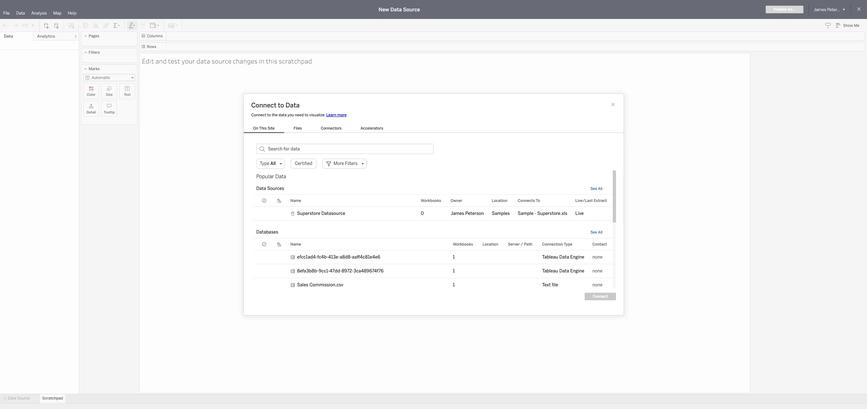 Task type: locate. For each thing, give the bounding box(es) containing it.
see up live/last extract
[[590, 187, 597, 191]]

2 name from the top
[[290, 242, 301, 247]]

1 horizontal spatial workbooks
[[453, 242, 473, 247]]

to
[[278, 102, 284, 109], [267, 113, 271, 117], [305, 113, 308, 117]]

3 row from the top
[[253, 265, 613, 279]]

1 vertical spatial name
[[290, 242, 301, 247]]

live/last extract
[[575, 199, 607, 203]]

file
[[552, 283, 558, 288]]

see for 1
[[590, 230, 597, 235]]

superstore datasource
[[297, 211, 345, 217]]

see all button up extract
[[590, 187, 603, 191]]

data right the
[[279, 113, 287, 117]]

connect inside button
[[593, 295, 608, 299]]

2 see all from the top
[[590, 230, 603, 235]]

0 horizontal spatial james peterson
[[451, 211, 484, 217]]

all up contact
[[598, 230, 603, 235]]

tableau data engine up the file
[[542, 269, 584, 274]]

0 vertical spatial workbooks
[[421, 199, 441, 203]]

2 tableau data engine from the top
[[542, 269, 584, 274]]

visualize.
[[309, 113, 325, 117]]

/
[[521, 242, 523, 247]]

replay animation image
[[22, 22, 28, 29], [31, 23, 35, 27]]

1 horizontal spatial james
[[814, 7, 826, 12]]

peterson up data guide image
[[827, 7, 844, 12]]

row group
[[253, 251, 613, 320]]

1 vertical spatial james peterson
[[451, 211, 484, 217]]

see all up contact
[[590, 230, 603, 235]]

0 vertical spatial connect
[[251, 102, 276, 109]]

james up data guide image
[[814, 7, 826, 12]]

edit and test your data source changes in this scratchpad
[[142, 57, 312, 65]]

source left scratchpad
[[17, 397, 30, 401]]

see
[[590, 187, 597, 191], [590, 230, 597, 235]]

1 vertical spatial connect
[[251, 113, 266, 117]]

show me
[[843, 23, 860, 28]]

analysis
[[31, 11, 47, 16]]

undo image
[[2, 22, 8, 29]]

1 horizontal spatial text
[[542, 283, 551, 288]]

this
[[266, 57, 277, 65]]

0 vertical spatial james peterson
[[814, 7, 844, 12]]

tableau for 8efa3b8b-9cc1-47dd-8972-3ca489674f76
[[542, 269, 558, 274]]

2 tableau from the top
[[542, 269, 558, 274]]

scratchpad
[[279, 57, 312, 65]]

2 grid from the top
[[253, 239, 613, 334]]

grid for databases
[[253, 239, 613, 334]]

2 vertical spatial 1
[[453, 283, 455, 288]]

1 1 from the top
[[453, 255, 455, 260]]

1 tableau from the top
[[542, 255, 558, 260]]

tableau data engine for aaff4c81e4e6
[[542, 255, 584, 260]]

none for efcc1ad4-fc4b-413e-a8d8-aaff4c81e4e6
[[593, 255, 603, 260]]

engine
[[570, 255, 584, 260], [570, 269, 584, 274]]

2 engine from the top
[[570, 269, 584, 274]]

tooltip
[[104, 110, 115, 115]]

connect for connect to the data you need to visualize. learn more
[[251, 113, 266, 117]]

replay animation image down analysis
[[31, 23, 35, 27]]

0 vertical spatial all
[[598, 187, 603, 191]]

1 vertical spatial all
[[598, 230, 603, 235]]

pages
[[89, 34, 99, 38]]

connectors
[[321, 126, 342, 131]]

me
[[854, 23, 860, 28]]

1 vertical spatial grid
[[253, 239, 613, 334]]

1
[[453, 255, 455, 260], [453, 269, 455, 274], [453, 283, 455, 288]]

1 for 3ca489674f76
[[453, 269, 455, 274]]

1 vertical spatial see all button
[[590, 230, 603, 235]]

on
[[253, 126, 258, 131]]

0 vertical spatial see all
[[590, 187, 603, 191]]

all for 1
[[598, 230, 603, 235]]

2 none from the top
[[593, 269, 603, 274]]

1 see all from the top
[[590, 187, 603, 191]]

1 vertical spatial tableau data engine
[[542, 269, 584, 274]]

0 vertical spatial name
[[290, 199, 301, 203]]

0 horizontal spatial source
[[17, 397, 30, 401]]

data right your
[[197, 57, 210, 65]]

3 none from the top
[[593, 283, 603, 288]]

1 engine from the top
[[570, 255, 584, 260]]

1 vertical spatial tableau
[[542, 269, 558, 274]]

1 vertical spatial peterson
[[465, 211, 484, 217]]

data
[[390, 6, 402, 13], [16, 11, 25, 16], [4, 34, 13, 39], [286, 102, 300, 109], [275, 174, 286, 180], [256, 186, 266, 192], [559, 255, 569, 260], [559, 269, 569, 274], [8, 397, 16, 401]]

2 row from the top
[[253, 251, 613, 265]]

1 vertical spatial 1
[[453, 269, 455, 274]]

1 horizontal spatial to
[[278, 102, 284, 109]]

publish
[[774, 7, 787, 12]]

0 horizontal spatial to
[[267, 113, 271, 117]]

data sources
[[256, 186, 284, 192]]

1 vertical spatial workbooks
[[453, 242, 473, 247]]

tableau for efcc1ad4-fc4b-413e-a8d8-aaff4c81e4e6
[[542, 255, 558, 260]]

row
[[253, 207, 613, 221], [253, 251, 613, 265], [253, 265, 613, 279], [253, 279, 613, 293]]

show
[[843, 23, 853, 28]]

0 horizontal spatial james
[[451, 211, 464, 217]]

popular
[[256, 174, 274, 180]]

1 horizontal spatial data
[[279, 113, 287, 117]]

none for 8efa3b8b-9cc1-47dd-8972-3ca489674f76
[[593, 269, 603, 274]]

2 1 from the top
[[453, 269, 455, 274]]

publish as... button
[[766, 6, 804, 13]]

0 vertical spatial 1
[[453, 255, 455, 260]]

learn more link
[[326, 113, 347, 117]]

1 vertical spatial none
[[593, 269, 603, 274]]

highlight image
[[129, 22, 136, 29]]

text right size
[[124, 93, 131, 97]]

location up samples
[[492, 199, 507, 203]]

replay animation image right redo 'icon'
[[22, 22, 28, 29]]

0 horizontal spatial text
[[124, 93, 131, 97]]

1 vertical spatial text
[[542, 283, 551, 288]]

1 horizontal spatial replay animation image
[[31, 23, 35, 27]]

0 vertical spatial engine
[[570, 255, 584, 260]]

see up contact
[[590, 230, 597, 235]]

0 vertical spatial grid
[[253, 195, 613, 227]]

8972-
[[342, 269, 354, 274]]

to right need
[[305, 113, 308, 117]]

edit
[[142, 57, 154, 65]]

name up superstore
[[290, 199, 301, 203]]

1 tableau data engine from the top
[[542, 255, 584, 260]]

all
[[598, 187, 603, 191], [598, 230, 603, 235]]

1 row from the top
[[253, 207, 613, 221]]

1 name from the top
[[290, 199, 301, 203]]

1 vertical spatial see all
[[590, 230, 603, 235]]

0 vertical spatial tableau
[[542, 255, 558, 260]]

8efa3b8b-
[[297, 269, 319, 274]]

connect
[[251, 102, 276, 109], [251, 113, 266, 117], [593, 295, 608, 299]]

row containing sales commission.csv
[[253, 279, 613, 293]]

0 vertical spatial none
[[593, 255, 603, 260]]

1 see from the top
[[590, 187, 597, 191]]

text left the file
[[542, 283, 551, 288]]

1 vertical spatial engine
[[570, 269, 584, 274]]

name for data sources
[[290, 199, 301, 203]]

2 vertical spatial connect
[[593, 295, 608, 299]]

list box
[[244, 125, 393, 133]]

0 vertical spatial source
[[403, 6, 420, 13]]

0 vertical spatial tableau data engine
[[542, 255, 584, 260]]

0 vertical spatial peterson
[[827, 7, 844, 12]]

0 vertical spatial data
[[197, 57, 210, 65]]

see all button
[[590, 187, 603, 191], [590, 230, 603, 235]]

learn
[[326, 113, 336, 117]]

on this site
[[253, 126, 275, 131]]

tableau data engine for 3ca489674f76
[[542, 269, 584, 274]]

0 vertical spatial see
[[590, 187, 597, 191]]

name
[[290, 199, 301, 203], [290, 242, 301, 247]]

0 horizontal spatial data
[[197, 57, 210, 65]]

tableau
[[542, 255, 558, 260], [542, 269, 558, 274]]

1 see all button from the top
[[590, 187, 603, 191]]

connect to the data you need to visualize. learn more
[[251, 113, 347, 117]]

james
[[814, 7, 826, 12], [451, 211, 464, 217]]

tableau data engine down type
[[542, 255, 584, 260]]

0 vertical spatial see all button
[[590, 187, 603, 191]]

sales
[[297, 283, 308, 288]]

source right "new"
[[403, 6, 420, 13]]

to left the
[[267, 113, 271, 117]]

location left server
[[483, 242, 498, 247]]

see all up extract
[[590, 187, 603, 191]]

2 all from the top
[[598, 230, 603, 235]]

superstore
[[297, 211, 320, 217]]

grid containing efcc1ad4-fc4b-413e-a8d8-aaff4c81e4e6
[[253, 239, 613, 334]]

james peterson up data guide image
[[814, 7, 844, 12]]

1 horizontal spatial peterson
[[827, 7, 844, 12]]

the
[[272, 113, 278, 117]]

all up extract
[[598, 187, 603, 191]]

to for data
[[278, 102, 284, 109]]

james down owner
[[451, 211, 464, 217]]

superstore.xls
[[537, 211, 567, 217]]

1 vertical spatial location
[[483, 242, 498, 247]]

1 all from the top
[[598, 187, 603, 191]]

2 vertical spatial none
[[593, 283, 603, 288]]

sample - superstore.xls
[[518, 211, 567, 217]]

collapse image
[[74, 35, 78, 38]]

1 horizontal spatial james peterson
[[814, 7, 844, 12]]

path
[[524, 242, 532, 247]]

1 grid from the top
[[253, 195, 613, 227]]

test
[[168, 57, 180, 65]]

0 horizontal spatial workbooks
[[421, 199, 441, 203]]

james peterson
[[814, 7, 844, 12], [451, 211, 484, 217]]

2 see all button from the top
[[590, 230, 603, 235]]

sources
[[267, 186, 284, 192]]

engine for efcc1ad4-fc4b-413e-a8d8-aaff4c81e4e6
[[570, 255, 584, 260]]

peterson left samples
[[465, 211, 484, 217]]

to up the connect to the data you need to visualize. learn more
[[278, 102, 284, 109]]

connects
[[518, 199, 535, 203]]

columns
[[147, 34, 163, 38]]

text inside 'row group'
[[542, 283, 551, 288]]

grid
[[253, 195, 613, 227], [253, 239, 613, 334]]

1 none from the top
[[593, 255, 603, 260]]

see all
[[590, 187, 603, 191], [590, 230, 603, 235]]

data
[[197, 57, 210, 65], [279, 113, 287, 117]]

james peterson down owner
[[451, 211, 484, 217]]

1 vertical spatial data
[[279, 113, 287, 117]]

james peterson inside row
[[451, 211, 484, 217]]

2 see from the top
[[590, 230, 597, 235]]

swap rows and columns image
[[83, 22, 89, 29]]

see all button for 1
[[590, 230, 603, 235]]

0 vertical spatial text
[[124, 93, 131, 97]]

tableau up "text file"
[[542, 269, 558, 274]]

none
[[593, 255, 603, 260], [593, 269, 603, 274], [593, 283, 603, 288]]

grid containing superstore datasource
[[253, 195, 613, 227]]

data guide image
[[825, 22, 831, 28]]

peterson
[[827, 7, 844, 12], [465, 211, 484, 217]]

see for superstore datasource
[[590, 187, 597, 191]]

see all button up contact
[[590, 230, 603, 235]]

tableau down connection
[[542, 255, 558, 260]]

popular data
[[256, 174, 286, 180]]

name up the efcc1ad4-
[[290, 242, 301, 247]]

you
[[288, 113, 294, 117]]

analytics
[[37, 34, 55, 39]]

0 vertical spatial location
[[492, 199, 507, 203]]

1 vertical spatial see
[[590, 230, 597, 235]]

4 row from the top
[[253, 279, 613, 293]]

connection
[[542, 242, 563, 247]]

row containing 8efa3b8b-9cc1-47dd-8972-3ca489674f76
[[253, 265, 613, 279]]



Task type: describe. For each thing, give the bounding box(es) containing it.
0 vertical spatial james
[[814, 7, 826, 12]]

marks
[[89, 67, 100, 71]]

server / path
[[508, 242, 532, 247]]

1 for aaff4c81e4e6
[[453, 255, 455, 260]]

accelerators
[[361, 126, 383, 131]]

scratchpad
[[42, 397, 63, 401]]

databases
[[256, 230, 278, 235]]

aaff4c81e4e6
[[352, 255, 380, 260]]

and
[[155, 57, 167, 65]]

files
[[294, 126, 302, 131]]

connects to
[[518, 199, 540, 203]]

this
[[259, 126, 267, 131]]

show me button
[[833, 21, 865, 30]]

pause auto updates image
[[54, 22, 60, 29]]

grid for data sources
[[253, 195, 613, 227]]

fit image
[[150, 22, 160, 29]]

sort descending image
[[103, 22, 109, 29]]

need
[[295, 113, 304, 117]]

commission.csv
[[309, 283, 343, 288]]

new data source
[[379, 6, 420, 13]]

3ca489674f76
[[354, 269, 384, 274]]

fc4b-
[[317, 255, 328, 260]]

text file
[[542, 283, 558, 288]]

to for the
[[267, 113, 271, 117]]

your
[[182, 57, 195, 65]]

see all for superstore datasource
[[590, 187, 603, 191]]

see all for 1
[[590, 230, 603, 235]]

help
[[68, 11, 77, 16]]

connect to data
[[251, 102, 300, 109]]

extract
[[594, 199, 607, 203]]

workbooks for 1
[[453, 242, 473, 247]]

engine for 8efa3b8b-9cc1-47dd-8972-3ca489674f76
[[570, 269, 584, 274]]

-
[[535, 211, 536, 217]]

2 horizontal spatial to
[[305, 113, 308, 117]]

size
[[106, 93, 113, 97]]

row containing superstore datasource
[[253, 207, 613, 221]]

0 horizontal spatial peterson
[[465, 211, 484, 217]]

connect for connect
[[593, 295, 608, 299]]

sort ascending image
[[93, 22, 99, 29]]

row group containing efcc1ad4-fc4b-413e-a8d8-aaff4c81e4e6
[[253, 251, 613, 320]]

samples
[[492, 211, 510, 217]]

contact
[[593, 242, 607, 247]]

changes
[[233, 57, 257, 65]]

server
[[508, 242, 520, 247]]

detail
[[86, 110, 96, 115]]

all for superstore datasource
[[598, 187, 603, 191]]

redo image
[[12, 22, 18, 29]]

source
[[212, 57, 232, 65]]

see all button for superstore datasource
[[590, 187, 603, 191]]

data source
[[8, 397, 30, 401]]

clear sheet image
[[68, 22, 75, 29]]

1 vertical spatial james
[[451, 211, 464, 217]]

3 1 from the top
[[453, 283, 455, 288]]

type
[[564, 242, 572, 247]]

map
[[53, 11, 62, 16]]

text for text
[[124, 93, 131, 97]]

more
[[337, 113, 347, 117]]

in
[[259, 57, 264, 65]]

certified button
[[291, 159, 316, 169]]

connect for connect to data
[[251, 102, 276, 109]]

owner
[[451, 199, 462, 203]]

0 horizontal spatial replay animation image
[[22, 22, 28, 29]]

8efa3b8b-9cc1-47dd-8972-3ca489674f76
[[297, 269, 384, 274]]

efcc1ad4-
[[297, 255, 317, 260]]

connection type
[[542, 242, 572, 247]]

sales commission.csv
[[297, 283, 343, 288]]

certified
[[295, 161, 312, 167]]

file
[[3, 11, 10, 16]]

publish as...
[[774, 7, 796, 12]]

new data source image
[[43, 22, 50, 29]]

list box containing on this site
[[244, 125, 393, 133]]

filters
[[89, 50, 100, 55]]

live
[[575, 211, 584, 217]]

a8d8-
[[340, 255, 352, 260]]

9cc1-
[[319, 269, 330, 274]]

0
[[421, 211, 424, 217]]

47dd-
[[330, 269, 342, 274]]

to
[[536, 199, 540, 203]]

413e-
[[328, 255, 340, 260]]

show labels image
[[140, 22, 146, 29]]

workbooks for superstore datasource
[[421, 199, 441, 203]]

name for databases
[[290, 242, 301, 247]]

show/hide cards image
[[168, 22, 178, 29]]

as...
[[788, 7, 796, 12]]

1 vertical spatial source
[[17, 397, 30, 401]]

new
[[379, 6, 389, 13]]

text for text file
[[542, 283, 551, 288]]

connect button
[[585, 293, 616, 301]]

row containing efcc1ad4-fc4b-413e-a8d8-aaff4c81e4e6
[[253, 251, 613, 265]]

site
[[268, 126, 275, 131]]

color
[[87, 93, 96, 97]]

sample
[[518, 211, 534, 217]]

totals image
[[113, 22, 121, 29]]

datasource
[[321, 211, 345, 217]]

efcc1ad4-fc4b-413e-a8d8-aaff4c81e4e6
[[297, 255, 380, 260]]

1 horizontal spatial source
[[403, 6, 420, 13]]

live/last
[[575, 199, 593, 203]]

rows
[[147, 45, 156, 49]]



Task type: vqa. For each thing, say whether or not it's contained in the screenshot.
the Schedules link
no



